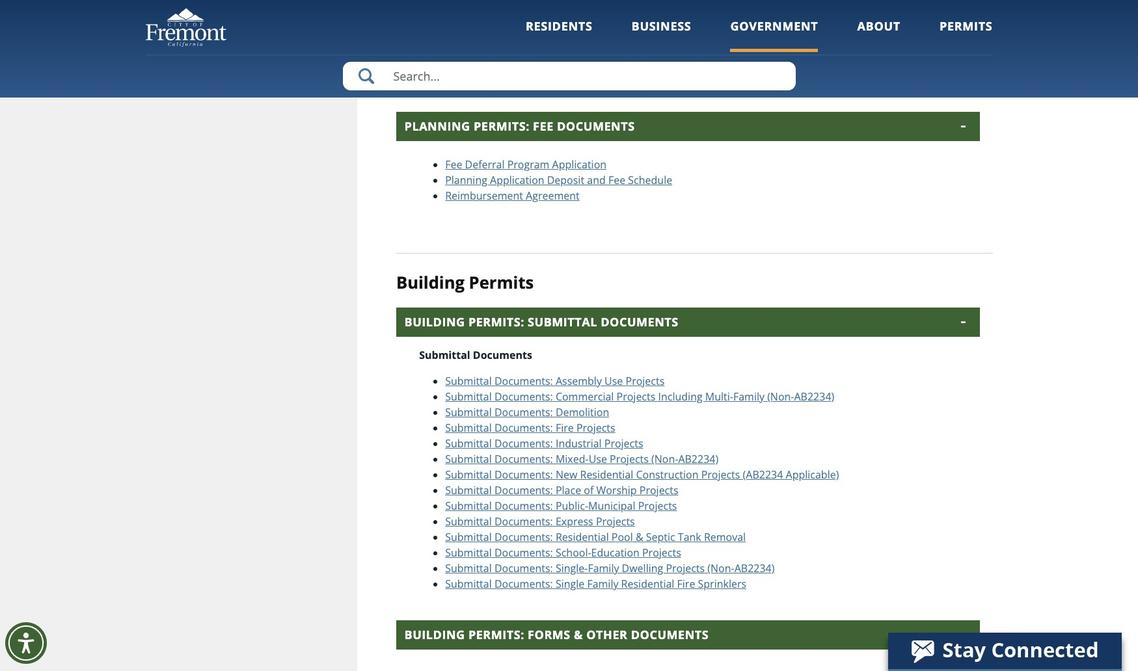 Task type: vqa. For each thing, say whether or not it's contained in the screenshot.
the Submittal Documents: Mixed-Use Projects (Non-AB2234) link
yes



Task type: describe. For each thing, give the bounding box(es) containing it.
submittal documents: single family residential fire sprinklers link
[[445, 577, 747, 592]]

submittal documents: single-family dwelling projects (non-ab2234) link
[[445, 562, 775, 576]]

submittal documents: residential pool & septic tank removal link
[[445, 530, 746, 545]]

submittal documents: express projects link
[[445, 515, 635, 529]]

vehicular
[[445, 53, 490, 67]]

pole
[[560, 69, 581, 83]]

0 vertical spatial family
[[734, 390, 765, 404]]

1 vertical spatial (non-
[[652, 452, 679, 467]]

1 vertical spatial family
[[588, 562, 619, 576]]

Search text field
[[343, 62, 796, 90]]

planning final inspection checklist link
[[445, 37, 612, 52]]

notice
[[530, 22, 561, 36]]

neighborhood context worksheet link
[[445, 6, 612, 20]]

and
[[587, 173, 606, 188]]

fencing
[[630, 53, 668, 67]]

deposit
[[547, 173, 585, 188]]

program
[[508, 158, 550, 172]]

submittal documents: new residential construction projects (ab2234 applicable) link
[[445, 468, 839, 482]]

building for building permits
[[396, 272, 465, 294]]

sprinklers
[[698, 577, 747, 592]]

& up pole
[[565, 53, 573, 67]]

permits: for submittal
[[469, 314, 525, 330]]

stay connected image
[[889, 633, 1121, 670]]

government link
[[731, 18, 819, 52]]

0 horizontal spatial fee
[[445, 158, 462, 172]]

business link
[[632, 18, 692, 52]]

11 documents: from the top
[[495, 530, 553, 545]]

story
[[532, 69, 557, 83]]

neighborhood
[[445, 6, 516, 20]]

2 vertical spatial ab2234)
[[735, 562, 775, 576]]

tab list containing building permits: submittal documents
[[396, 308, 980, 650]]

building permits: forms & other documents
[[405, 627, 709, 643]]

& left other
[[574, 627, 583, 643]]

removal
[[704, 530, 746, 545]]

reimbursement agreement link
[[445, 189, 580, 203]]

on-site courtesy notice specifications link
[[445, 22, 630, 36]]

submittal documents: public-municipal projects link
[[445, 499, 677, 514]]

submittal documents: mixed-use projects (non-ab2234) link
[[445, 452, 719, 467]]

13 documents: from the top
[[495, 562, 553, 576]]

worship
[[597, 484, 637, 498]]

0 horizontal spatial permits
[[469, 272, 534, 294]]

residents
[[526, 18, 593, 34]]

about
[[858, 18, 901, 34]]

assembly
[[556, 374, 602, 389]]

1 documents: from the top
[[495, 374, 553, 389]]

worksheet
[[559, 6, 612, 20]]

1 horizontal spatial fire
[[677, 577, 695, 592]]

6 documents: from the top
[[495, 452, 553, 467]]

final
[[490, 37, 513, 52]]

industrial
[[556, 437, 602, 451]]

tank
[[678, 530, 702, 545]]

fee deferral program application link
[[445, 158, 607, 172]]

specifications
[[564, 22, 630, 36]]

schedule
[[628, 173, 673, 188]]

construction
[[636, 468, 699, 482]]

education
[[591, 546, 640, 560]]

fee deferral program application planning application deposit and fee schedule reimbursement agreement
[[445, 158, 673, 203]]

submittal documents: demolition link
[[445, 406, 609, 420]]

building for building permits: forms & other documents
[[405, 627, 465, 643]]

1 horizontal spatial permits
[[940, 18, 993, 34]]

inspection
[[516, 37, 566, 52]]

context
[[519, 6, 557, 20]]

0 vertical spatial (non-
[[768, 390, 794, 404]]

other
[[587, 627, 628, 643]]

of
[[584, 484, 594, 498]]

vehicular security gates & associated fencing handout link
[[445, 53, 713, 67]]

business
[[632, 18, 692, 34]]

planning inside neighborhood context worksheet on-site courtesy notice specifications planning final inspection checklist vehicular security gates & associated fencing handout visual analyses & story pole procedures
[[445, 37, 487, 52]]

building for building permits: submittal documents
[[405, 314, 465, 330]]

2 documents: from the top
[[495, 390, 553, 404]]

residents link
[[526, 18, 593, 52]]

(ab2234
[[743, 468, 783, 482]]

documents inside tab list
[[557, 119, 635, 134]]

1 horizontal spatial (non-
[[708, 562, 735, 576]]

including
[[658, 390, 703, 404]]

0 vertical spatial ab2234)
[[794, 390, 835, 404]]

septic
[[646, 530, 675, 545]]

1 vertical spatial use
[[589, 452, 607, 467]]

about link
[[858, 18, 901, 52]]

multi-
[[705, 390, 734, 404]]

2 horizontal spatial fee
[[609, 173, 626, 188]]

& left story
[[522, 69, 529, 83]]

government
[[731, 18, 819, 34]]

12 documents: from the top
[[495, 546, 553, 560]]

associated
[[576, 53, 628, 67]]

0 vertical spatial residential
[[580, 468, 634, 482]]

checklist
[[569, 37, 612, 52]]

neighborhood context worksheet on-site courtesy notice specifications planning final inspection checklist vehicular security gates & associated fencing handout visual analyses & story pole procedures
[[445, 6, 713, 83]]

2 vertical spatial residential
[[621, 577, 675, 592]]

place
[[556, 484, 581, 498]]

14 documents: from the top
[[495, 577, 553, 592]]



Task type: locate. For each thing, give the bounding box(es) containing it.
2 vertical spatial planning
[[445, 173, 487, 188]]

1 vertical spatial planning
[[405, 119, 470, 134]]

4 documents: from the top
[[495, 421, 553, 435]]

family
[[734, 390, 765, 404], [588, 562, 619, 576], [587, 577, 619, 592]]

7 documents: from the top
[[495, 468, 553, 482]]

commercial
[[556, 390, 614, 404]]

fee
[[533, 119, 554, 134], [445, 158, 462, 172], [609, 173, 626, 188]]

submittal
[[528, 314, 598, 330], [419, 348, 470, 363], [445, 374, 492, 389], [445, 390, 492, 404], [445, 406, 492, 420], [445, 421, 492, 435], [445, 437, 492, 451], [445, 452, 492, 467], [445, 468, 492, 482], [445, 484, 492, 498], [445, 499, 492, 514], [445, 515, 492, 529], [445, 530, 492, 545], [445, 546, 492, 560], [445, 562, 492, 576], [445, 577, 492, 592]]

9 documents: from the top
[[495, 499, 553, 514]]

planning
[[445, 37, 487, 52], [405, 119, 470, 134], [445, 173, 487, 188]]

residential down dwelling
[[621, 577, 675, 592]]

submittal documents: assembly use projects submittal documents: commercial projects including multi-family (non-ab2234) submittal documents: demolition submittal documents: fire projects submittal documents: industrial projects submittal documents: mixed-use projects (non-ab2234) submittal documents: new residential construction projects (ab2234 applicable) submittal documents: place of worship projects submittal documents: public-municipal projects submittal documents: express projects submittal documents: residential pool & septic tank removal submittal documents: school-education projects submittal documents: single-family dwelling projects (non-ab2234) submittal documents: single family residential fire sprinklers
[[445, 374, 839, 592]]

planning up reimbursement
[[445, 173, 487, 188]]

reimbursement
[[445, 189, 523, 203]]

&
[[565, 53, 573, 67], [522, 69, 529, 83], [636, 530, 643, 545], [574, 627, 583, 643]]

fee left deferral
[[445, 158, 462, 172]]

2 horizontal spatial (non-
[[768, 390, 794, 404]]

residential up worship
[[580, 468, 634, 482]]

application
[[552, 158, 607, 172], [490, 173, 545, 188]]

0 vertical spatial permits
[[940, 18, 993, 34]]

demolition
[[556, 406, 609, 420]]

documents:
[[495, 374, 553, 389], [495, 390, 553, 404], [495, 406, 553, 420], [495, 421, 553, 435], [495, 437, 553, 451], [495, 452, 553, 467], [495, 468, 553, 482], [495, 484, 553, 498], [495, 499, 553, 514], [495, 515, 553, 529], [495, 530, 553, 545], [495, 546, 553, 560], [495, 562, 553, 576], [495, 577, 553, 592]]

planning down visual
[[405, 119, 470, 134]]

permits: up the submittal documents
[[469, 314, 525, 330]]

0 vertical spatial planning
[[445, 37, 487, 52]]

building permits
[[396, 272, 534, 294]]

planning permits: fee documents
[[405, 119, 635, 134]]

1 vertical spatial application
[[490, 173, 545, 188]]

use up submittal documents: commercial projects including multi-family (non-ab2234) link
[[605, 374, 623, 389]]

express
[[556, 515, 593, 529]]

residential down express
[[556, 530, 609, 545]]

submittal documents: school-education projects link
[[445, 546, 681, 560]]

gates
[[535, 53, 563, 67]]

submittal documents: fire projects link
[[445, 421, 616, 435]]

documents
[[557, 119, 635, 134], [601, 314, 679, 330], [473, 348, 532, 363], [631, 627, 709, 643]]

1 horizontal spatial fee
[[533, 119, 554, 134]]

0 vertical spatial building
[[396, 272, 465, 294]]

new
[[556, 468, 578, 482]]

pool
[[612, 530, 633, 545]]

school-
[[556, 546, 591, 560]]

0 vertical spatial fee
[[533, 119, 554, 134]]

0 horizontal spatial application
[[490, 173, 545, 188]]

applicable)
[[786, 468, 839, 482]]

dwelling
[[622, 562, 663, 576]]

courtesy
[[484, 22, 527, 36]]

handout
[[670, 53, 713, 67]]

fee right and
[[609, 173, 626, 188]]

submittal documents: place of worship projects link
[[445, 484, 679, 498]]

0 vertical spatial fire
[[556, 421, 574, 435]]

visual
[[445, 69, 474, 83]]

8 documents: from the top
[[495, 484, 553, 498]]

application up deposit
[[552, 158, 607, 172]]

2 vertical spatial permits:
[[469, 627, 525, 643]]

building
[[396, 272, 465, 294], [405, 314, 465, 330], [405, 627, 465, 643]]

planning application deposit and fee schedule link
[[445, 173, 673, 188]]

permits link
[[940, 18, 993, 52]]

public-
[[556, 499, 588, 514]]

0 horizontal spatial ab2234)
[[679, 452, 719, 467]]

permits: for forms
[[469, 627, 525, 643]]

site
[[463, 22, 481, 36]]

submittal documents: assembly use projects link
[[445, 374, 665, 389]]

tab list
[[396, 308, 980, 650]]

deferral
[[465, 158, 505, 172]]

3 documents: from the top
[[495, 406, 553, 420]]

1 vertical spatial fee
[[445, 158, 462, 172]]

analyses
[[477, 69, 519, 83]]

0 vertical spatial use
[[605, 374, 623, 389]]

use down the industrial
[[589, 452, 607, 467]]

single-
[[556, 562, 588, 576]]

1 vertical spatial ab2234)
[[679, 452, 719, 467]]

municipal
[[588, 499, 636, 514]]

0 vertical spatial permits:
[[474, 119, 530, 134]]

permits: up deferral
[[474, 119, 530, 134]]

single
[[556, 577, 585, 592]]

(non- up 'construction'
[[652, 452, 679, 467]]

application up "reimbursement agreement" link
[[490, 173, 545, 188]]

1 vertical spatial fire
[[677, 577, 695, 592]]

(non- right multi-
[[768, 390, 794, 404]]

0 vertical spatial application
[[552, 158, 607, 172]]

fire up the industrial
[[556, 421, 574, 435]]

agreement
[[526, 189, 580, 203]]

1 vertical spatial building
[[405, 314, 465, 330]]

permits
[[940, 18, 993, 34], [469, 272, 534, 294]]

submittal documents
[[419, 348, 532, 363]]

permits: inside tab list
[[474, 119, 530, 134]]

0 horizontal spatial fire
[[556, 421, 574, 435]]

2 vertical spatial building
[[405, 627, 465, 643]]

submittal documents: industrial projects link
[[445, 437, 643, 451]]

planning permits: fee documents tab list
[[396, 0, 980, 226]]

permits: left forms
[[469, 627, 525, 643]]

10 documents: from the top
[[495, 515, 553, 529]]

planning inside fee deferral program application planning application deposit and fee schedule reimbursement agreement
[[445, 173, 487, 188]]

1 horizontal spatial ab2234)
[[735, 562, 775, 576]]

2 vertical spatial (non-
[[708, 562, 735, 576]]

fire left 'sprinklers'
[[677, 577, 695, 592]]

fee up 'program'
[[533, 119, 554, 134]]

residential
[[580, 468, 634, 482], [556, 530, 609, 545], [621, 577, 675, 592]]

5 documents: from the top
[[495, 437, 553, 451]]

1 vertical spatial permits
[[469, 272, 534, 294]]

& inside submittal documents: assembly use projects submittal documents: commercial projects including multi-family (non-ab2234) submittal documents: demolition submittal documents: fire projects submittal documents: industrial projects submittal documents: mixed-use projects (non-ab2234) submittal documents: new residential construction projects (ab2234 applicable) submittal documents: place of worship projects submittal documents: public-municipal projects submittal documents: express projects submittal documents: residential pool & septic tank removal submittal documents: school-education projects submittal documents: single-family dwelling projects (non-ab2234) submittal documents: single family residential fire sprinklers
[[636, 530, 643, 545]]

(non-
[[768, 390, 794, 404], [652, 452, 679, 467], [708, 562, 735, 576]]

mixed-
[[556, 452, 589, 467]]

& right pool
[[636, 530, 643, 545]]

1 horizontal spatial application
[[552, 158, 607, 172]]

0 horizontal spatial (non-
[[652, 452, 679, 467]]

building permits: submittal documents
[[405, 314, 679, 330]]

planning up vehicular
[[445, 37, 487, 52]]

2 vertical spatial fee
[[609, 173, 626, 188]]

permits: for fee
[[474, 119, 530, 134]]

fire
[[556, 421, 574, 435], [677, 577, 695, 592]]

forms
[[528, 627, 571, 643]]

2 vertical spatial family
[[587, 577, 619, 592]]

use
[[605, 374, 623, 389], [589, 452, 607, 467]]

on-
[[445, 22, 463, 36]]

2 horizontal spatial ab2234)
[[794, 390, 835, 404]]

security
[[493, 53, 532, 67]]

1 vertical spatial residential
[[556, 530, 609, 545]]

ab2234)
[[794, 390, 835, 404], [679, 452, 719, 467], [735, 562, 775, 576]]

(non- up 'sprinklers'
[[708, 562, 735, 576]]

1 vertical spatial permits:
[[469, 314, 525, 330]]

submittal documents: commercial projects including multi-family (non-ab2234) link
[[445, 390, 835, 404]]

procedures
[[584, 69, 639, 83]]



